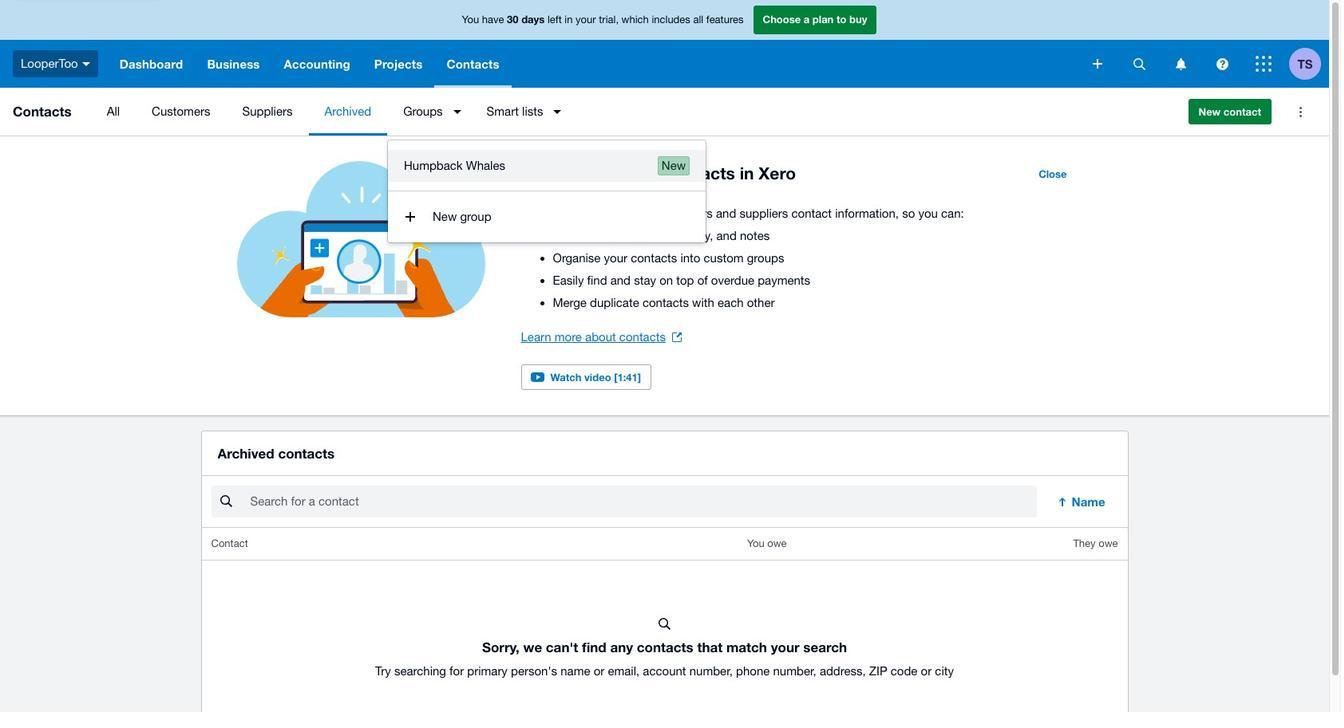 Task type: describe. For each thing, give the bounding box(es) containing it.
0 vertical spatial of
[[645, 164, 661, 184]]

groups
[[747, 251, 784, 265]]

stay
[[634, 274, 656, 287]]

and up the view
[[560, 207, 580, 220]]

can:
[[941, 207, 964, 220]]

contact
[[211, 538, 248, 550]]

customers
[[152, 105, 210, 118]]

merge duplicate contacts with each other
[[553, 296, 775, 310]]

other
[[747, 296, 775, 310]]

create
[[521, 207, 556, 220]]

you have 30 days left in your trial, which includes all features
[[462, 13, 744, 26]]

which
[[622, 14, 649, 26]]

30
[[507, 13, 519, 26]]

menu containing all
[[91, 88, 1176, 136]]

easily find and stay on top of overdue payments
[[553, 274, 810, 287]]

more
[[555, 331, 582, 344]]

buy
[[849, 13, 867, 26]]

loopertoo
[[21, 56, 78, 70]]

top
[[676, 274, 694, 287]]

video
[[584, 371, 611, 384]]

2 horizontal spatial svg image
[[1256, 56, 1272, 72]]

easily
[[553, 274, 584, 287]]

ts button
[[1289, 40, 1329, 88]]

payment
[[625, 229, 672, 243]]

your inside contact list table element
[[771, 640, 800, 656]]

all button
[[91, 88, 136, 136]]

archived for archived contacts
[[218, 446, 274, 462]]

custom
[[704, 251, 744, 265]]

smart lists button
[[471, 88, 571, 136]]

searching
[[394, 665, 446, 679]]

search
[[803, 640, 847, 656]]

1 horizontal spatial svg image
[[1133, 58, 1145, 70]]

plan
[[813, 13, 834, 26]]

you for you have 30 days left in your trial, which includes all features
[[462, 14, 479, 26]]

ts
[[1298, 56, 1313, 71]]

notes
[[740, 229, 770, 243]]

most
[[600, 164, 640, 184]]

have
[[482, 14, 504, 26]]

and up custom
[[717, 229, 737, 243]]

choose a plan to buy
[[763, 13, 867, 26]]

group containing humpback whales
[[388, 141, 706, 243]]

contacts inside dropdown button
[[447, 57, 499, 71]]

to
[[837, 13, 847, 26]]

phone
[[736, 665, 770, 679]]

manage
[[583, 207, 626, 220]]

view activity, payment history, and notes
[[553, 229, 770, 243]]

business button
[[195, 40, 272, 88]]

they owe
[[1073, 538, 1118, 550]]

learn more about contacts link
[[521, 327, 682, 349]]

banner containing ts
[[0, 0, 1329, 88]]

history,
[[675, 229, 713, 243]]

new for new group
[[433, 210, 457, 224]]

lists
[[522, 105, 543, 118]]

2 horizontal spatial svg image
[[1176, 58, 1186, 70]]

1 horizontal spatial svg image
[[1216, 58, 1228, 70]]

learn more about contacts
[[521, 331, 666, 344]]

zip
[[869, 665, 887, 679]]

try searching for primary person's name or email, account number, phone number, address, zip code or city
[[375, 665, 954, 679]]

that
[[697, 640, 723, 656]]

organise
[[553, 251, 601, 265]]

features
[[706, 14, 744, 26]]

sorry,
[[482, 640, 520, 656]]

city
[[935, 665, 954, 679]]

1 or from the left
[[594, 665, 605, 679]]

group
[[460, 210, 491, 224]]

customers button
[[136, 88, 226, 136]]

make the most of contacts in xero
[[521, 164, 796, 184]]

watch
[[550, 371, 582, 384]]

0 horizontal spatial contact
[[792, 207, 832, 220]]

new group
[[433, 210, 491, 224]]

sorry, we can't find any contacts that match your search
[[482, 640, 847, 656]]

with
[[692, 296, 714, 310]]

watch video [1:41] button
[[521, 365, 652, 390]]

your up payment
[[630, 207, 653, 220]]

Search for a contact field
[[249, 487, 1037, 517]]

includes
[[652, 14, 690, 26]]

days
[[521, 13, 545, 26]]

code
[[891, 665, 918, 679]]

accounting
[[284, 57, 350, 71]]

loopertoo button
[[0, 40, 108, 88]]

all
[[107, 105, 120, 118]]

projects
[[374, 57, 423, 71]]

customers
[[656, 207, 713, 220]]

you
[[918, 207, 938, 220]]



Task type: locate. For each thing, give the bounding box(es) containing it.
name
[[1072, 495, 1105, 510]]

humpback whales
[[404, 159, 505, 172]]

create and manage your customers and suppliers contact information, so you can:
[[521, 207, 964, 220]]

or left city
[[921, 665, 932, 679]]

owe for you owe
[[767, 538, 787, 550]]

1 horizontal spatial or
[[921, 665, 932, 679]]

dashboard link
[[108, 40, 195, 88]]

contact left actions menu image
[[1224, 105, 1261, 118]]

0 horizontal spatial owe
[[767, 538, 787, 550]]

and up duplicate on the top left of page
[[610, 274, 631, 287]]

contacts inside contact list table element
[[637, 640, 694, 656]]

find inside contact list table element
[[582, 640, 607, 656]]

number, down search
[[773, 665, 816, 679]]

merge
[[553, 296, 587, 310]]

person's
[[511, 665, 557, 679]]

0 vertical spatial find
[[587, 274, 607, 287]]

0 horizontal spatial in
[[565, 14, 573, 26]]

in for contacts
[[740, 164, 754, 184]]

your right match
[[771, 640, 800, 656]]

0 vertical spatial contacts
[[447, 57, 499, 71]]

the
[[570, 164, 595, 184]]

of right top
[[697, 274, 708, 287]]

0 vertical spatial you
[[462, 14, 479, 26]]

contact list table element
[[202, 529, 1128, 713]]

or right name
[[594, 665, 605, 679]]

1 vertical spatial contact
[[792, 207, 832, 220]]

1 horizontal spatial new
[[662, 159, 686, 172]]

contact inside new contact button
[[1224, 105, 1261, 118]]

can't
[[546, 640, 578, 656]]

all
[[693, 14, 703, 26]]

svg image
[[1256, 56, 1272, 72], [1216, 58, 1228, 70], [1093, 59, 1102, 69]]

0 vertical spatial in
[[565, 14, 573, 26]]

1 vertical spatial you
[[747, 538, 764, 550]]

1 vertical spatial of
[[697, 274, 708, 287]]

name
[[561, 665, 590, 679]]

0 horizontal spatial of
[[645, 164, 661, 184]]

and
[[560, 207, 580, 220], [716, 207, 736, 220], [717, 229, 737, 243], [610, 274, 631, 287]]

1 horizontal spatial archived
[[325, 105, 371, 118]]

about
[[585, 331, 616, 344]]

contacts
[[447, 57, 499, 71], [13, 103, 72, 120]]

humpback
[[404, 159, 463, 172]]

contact
[[1224, 105, 1261, 118], [792, 207, 832, 220]]

archived button
[[309, 88, 387, 136]]

0 horizontal spatial svg image
[[82, 62, 90, 66]]

1 horizontal spatial number,
[[773, 665, 816, 679]]

0 vertical spatial new
[[1199, 105, 1221, 118]]

you owe
[[747, 538, 787, 550]]

contacts button
[[435, 40, 511, 88]]

email,
[[608, 665, 640, 679]]

2 owe from the left
[[1099, 538, 1118, 550]]

try
[[375, 665, 391, 679]]

into
[[680, 251, 700, 265]]

your down activity,
[[604, 251, 627, 265]]

payments
[[758, 274, 810, 287]]

contact right suppliers
[[792, 207, 832, 220]]

1 number, from the left
[[690, 665, 733, 679]]

1 horizontal spatial of
[[697, 274, 708, 287]]

1 owe from the left
[[767, 538, 787, 550]]

menu
[[91, 88, 1176, 136]]

choose
[[763, 13, 801, 26]]

account
[[643, 665, 686, 679]]

your inside you have 30 days left in your trial, which includes all features
[[576, 14, 596, 26]]

address,
[[820, 665, 866, 679]]

0 horizontal spatial number,
[[690, 665, 733, 679]]

1 vertical spatial new
[[662, 159, 686, 172]]

group
[[388, 141, 706, 243]]

groups button
[[387, 88, 471, 136]]

they
[[1073, 538, 1096, 550]]

banner
[[0, 0, 1329, 88]]

and left suppliers
[[716, 207, 736, 220]]

actions menu image
[[1284, 96, 1316, 128]]

activity,
[[581, 229, 622, 243]]

primary
[[467, 665, 508, 679]]

0 horizontal spatial new
[[433, 210, 457, 224]]

for
[[450, 665, 464, 679]]

new for new
[[662, 159, 686, 172]]

svg image
[[1133, 58, 1145, 70], [1176, 58, 1186, 70], [82, 62, 90, 66]]

2 horizontal spatial new
[[1199, 105, 1221, 118]]

information,
[[835, 207, 899, 220]]

1 horizontal spatial owe
[[1099, 538, 1118, 550]]

you for you owe
[[747, 538, 764, 550]]

or
[[594, 665, 605, 679], [921, 665, 932, 679]]

a
[[804, 13, 810, 26]]

1 vertical spatial archived
[[218, 446, 274, 462]]

archived contacts
[[218, 446, 335, 462]]

duplicate
[[590, 296, 639, 310]]

contacts down have at left top
[[447, 57, 499, 71]]

0 horizontal spatial or
[[594, 665, 605, 679]]

2 or from the left
[[921, 665, 932, 679]]

0 horizontal spatial you
[[462, 14, 479, 26]]

0 vertical spatial archived
[[325, 105, 371, 118]]

of right most
[[645, 164, 661, 184]]

groups
[[403, 105, 443, 118]]

owe for they owe
[[1099, 538, 1118, 550]]

you inside you have 30 days left in your trial, which includes all features
[[462, 14, 479, 26]]

in left xero
[[740, 164, 754, 184]]

2 number, from the left
[[773, 665, 816, 679]]

1 horizontal spatial you
[[747, 538, 764, 550]]

each
[[718, 296, 744, 310]]

view
[[553, 229, 578, 243]]

in for left
[[565, 14, 573, 26]]

1 horizontal spatial in
[[740, 164, 754, 184]]

[1:41]
[[614, 371, 641, 384]]

contact groups menu menu
[[388, 141, 706, 192]]

on
[[660, 274, 673, 287]]

in inside you have 30 days left in your trial, which includes all features
[[565, 14, 573, 26]]

of
[[645, 164, 661, 184], [697, 274, 708, 287]]

any
[[610, 640, 633, 656]]

1 vertical spatial find
[[582, 640, 607, 656]]

archived inside button
[[325, 105, 371, 118]]

contacts down loopertoo
[[13, 103, 72, 120]]

name button
[[1046, 486, 1118, 518]]

new inside contact groups menu menu
[[662, 159, 686, 172]]

owe
[[767, 538, 787, 550], [1099, 538, 1118, 550]]

2 vertical spatial new
[[433, 210, 457, 224]]

so
[[902, 207, 915, 220]]

contacts
[[665, 164, 735, 184], [631, 251, 677, 265], [643, 296, 689, 310], [619, 331, 666, 344], [278, 446, 335, 462], [637, 640, 694, 656]]

overdue
[[711, 274, 754, 287]]

1 vertical spatial contacts
[[13, 103, 72, 120]]

1 horizontal spatial contact
[[1224, 105, 1261, 118]]

in right left
[[565, 14, 573, 26]]

left
[[548, 14, 562, 26]]

svg image inside loopertoo popup button
[[82, 62, 90, 66]]

whales
[[466, 159, 505, 172]]

business
[[207, 57, 260, 71]]

close
[[1039, 168, 1067, 180]]

match
[[726, 640, 767, 656]]

find left any
[[582, 640, 607, 656]]

suppliers
[[740, 207, 788, 220]]

xero
[[759, 164, 796, 184]]

new group button
[[388, 201, 706, 233]]

find up duplicate on the top left of page
[[587, 274, 607, 287]]

you inside contact list table element
[[747, 538, 764, 550]]

0 horizontal spatial contacts
[[13, 103, 72, 120]]

organise your contacts into custom groups
[[553, 251, 784, 265]]

your left trial,
[[576, 14, 596, 26]]

make
[[521, 164, 565, 184]]

new for new contact
[[1199, 105, 1221, 118]]

new contact
[[1199, 105, 1261, 118]]

archived for archived
[[325, 105, 371, 118]]

close button
[[1029, 161, 1077, 187]]

number, down that
[[690, 665, 733, 679]]

accounting button
[[272, 40, 362, 88]]

0 horizontal spatial svg image
[[1093, 59, 1102, 69]]

1 vertical spatial in
[[740, 164, 754, 184]]

1 horizontal spatial contacts
[[447, 57, 499, 71]]

you
[[462, 14, 479, 26], [747, 538, 764, 550]]

0 vertical spatial contact
[[1224, 105, 1261, 118]]

learn
[[521, 331, 551, 344]]

new contact button
[[1188, 99, 1272, 125]]

0 horizontal spatial archived
[[218, 446, 274, 462]]



Task type: vqa. For each thing, say whether or not it's contained in the screenshot.
Contact groups menu menu
yes



